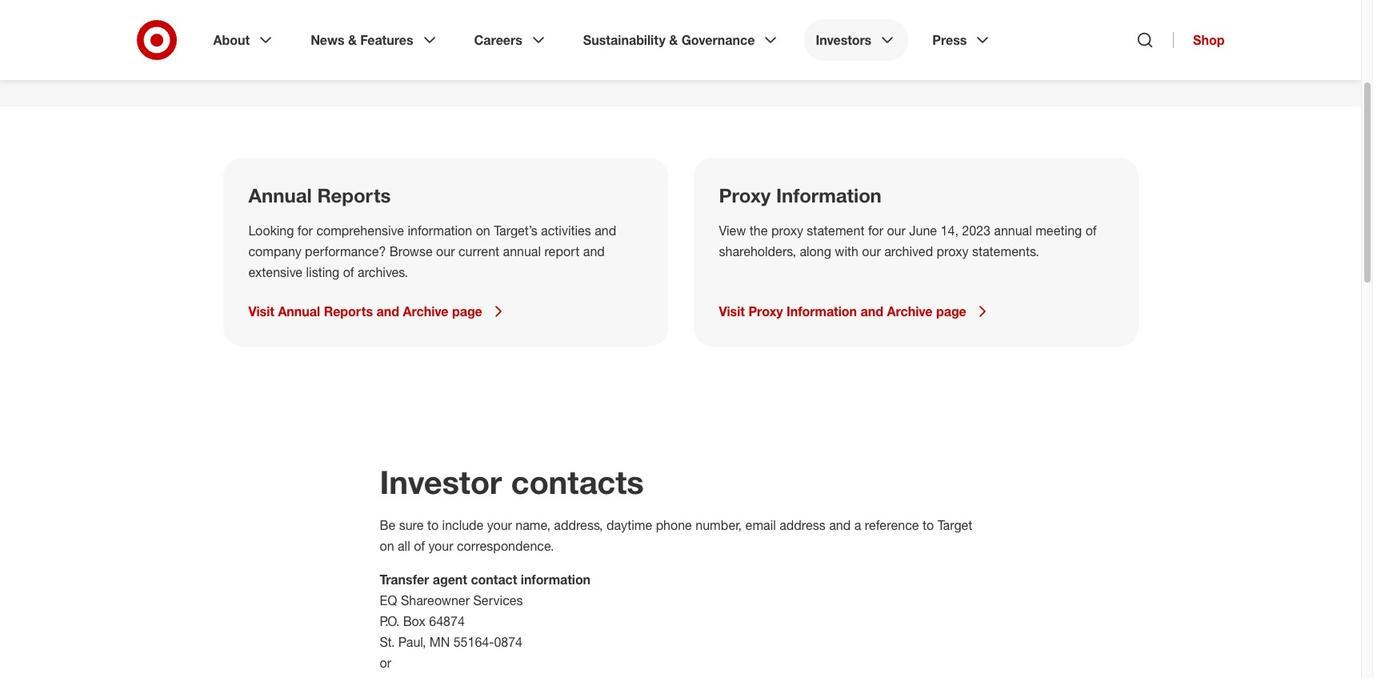 Task type: describe. For each thing, give the bounding box(es) containing it.
news & features link
[[300, 19, 450, 61]]

0 vertical spatial proxy
[[772, 223, 804, 239]]

current
[[459, 243, 500, 259]]

contact
[[471, 572, 517, 588]]

visit proxy information and archive page
[[719, 303, 967, 319]]

annual reports
[[249, 183, 391, 207]]

visit annual reports and archive page
[[249, 303, 483, 319]]

p.o.
[[380, 613, 400, 629]]

careers link
[[463, 19, 559, 61]]

services
[[474, 592, 523, 608]]

page for annual reports
[[452, 303, 483, 319]]

all
[[398, 538, 410, 554]]

news
[[311, 32, 345, 48]]

sure
[[399, 517, 424, 533]]

target
[[938, 517, 973, 533]]

box
[[403, 613, 426, 629]]

proxy inside "link"
[[749, 303, 783, 319]]

home
[[319, 35, 356, 53]]

about link
[[202, 19, 287, 61]]

extensive
[[249, 264, 303, 280]]

this section is home to information related to target's annual meetings of shareholders.
[[223, 35, 789, 53]]

annual inside visit annual reports and archive page link
[[278, 303, 320, 319]]

of inside looking for comprehensive information on target's activities and company performance? browse our current annual report and extensive listing of archives.
[[343, 264, 354, 280]]

and inside "link"
[[861, 303, 884, 319]]

browse
[[390, 243, 433, 259]]

paul,
[[399, 634, 426, 650]]

number,
[[696, 517, 742, 533]]

shareowner
[[401, 592, 470, 608]]

1 horizontal spatial to
[[502, 35, 514, 53]]

statement
[[807, 223, 865, 239]]

with
[[835, 243, 859, 259]]

investors link
[[805, 19, 909, 61]]

june
[[910, 223, 938, 239]]

address,
[[554, 517, 603, 533]]

mn
[[430, 634, 450, 650]]

0 vertical spatial your
[[487, 517, 512, 533]]

annual inside looking for comprehensive information on target's activities and company performance? browse our current annual report and extensive listing of archives.
[[503, 243, 541, 259]]

address
[[780, 517, 826, 533]]

meeting
[[1036, 223, 1083, 239]]

sustainability & governance
[[583, 32, 755, 48]]

is
[[305, 35, 315, 53]]

shareholders.
[[698, 35, 785, 53]]

visit for annual reports
[[249, 303, 275, 319]]

press link
[[922, 19, 1004, 61]]

target's inside looking for comprehensive information on target's activities and company performance? browse our current annual report and extensive listing of archives.
[[494, 223, 538, 239]]

annual inside the view the proxy statement for our june 14, 2023 annual meeting of shareholders, along with our archived proxy statements.
[[995, 223, 1032, 239]]

contacts
[[511, 463, 644, 501]]

careers
[[474, 32, 523, 48]]

2 horizontal spatial our
[[887, 223, 906, 239]]

performance?
[[305, 243, 386, 259]]

view the proxy statement for our june 14, 2023 annual meeting of shareholders, along with our archived proxy statements.
[[719, 223, 1097, 259]]

archives.
[[358, 264, 408, 280]]

press
[[933, 32, 967, 48]]

report
[[545, 243, 580, 259]]

governance
[[682, 32, 755, 48]]

transfer
[[380, 572, 429, 588]]

page for proxy information
[[937, 303, 967, 319]]

1 horizontal spatial proxy
[[937, 243, 969, 259]]

information for comprehensive
[[408, 223, 472, 239]]

comprehensive
[[317, 223, 404, 239]]

0 vertical spatial annual
[[571, 35, 614, 53]]

and right report
[[583, 243, 605, 259]]

be
[[380, 517, 396, 533]]

daytime
[[607, 517, 653, 533]]

company
[[249, 243, 302, 259]]

listing
[[306, 264, 340, 280]]

& for news
[[348, 32, 357, 48]]

and right activities
[[595, 223, 617, 239]]

shop
[[1194, 32, 1225, 48]]

0874
[[494, 634, 523, 650]]

visit annual reports and archive page link
[[249, 302, 642, 321]]

st.
[[380, 634, 395, 650]]

visit for proxy information
[[719, 303, 745, 319]]

shareholders,
[[719, 243, 797, 259]]

1 vertical spatial reports
[[324, 303, 373, 319]]

section
[[254, 35, 301, 53]]

the
[[750, 223, 768, 239]]



Task type: vqa. For each thing, say whether or not it's contained in the screenshot.
employer at the right top of the page
no



Task type: locate. For each thing, give the bounding box(es) containing it.
55164-
[[454, 634, 494, 650]]

on inside be sure to include your name, address, daytime phone number, email address and a reference to target on all of your correspondence.
[[380, 538, 394, 554]]

2023
[[962, 223, 991, 239]]

archive for reports
[[403, 303, 449, 319]]

agent
[[433, 572, 467, 588]]

0 horizontal spatial annual
[[503, 243, 541, 259]]

be sure to include your name, address, daytime phone number, email address and a reference to target on all of your correspondence.
[[380, 517, 973, 554]]

proxy
[[772, 223, 804, 239], [937, 243, 969, 259]]

proxy down shareholders,
[[749, 303, 783, 319]]

along
[[800, 243, 832, 259]]

0 vertical spatial annual
[[249, 183, 312, 207]]

2 for from the left
[[868, 223, 884, 239]]

0 vertical spatial proxy
[[719, 183, 771, 207]]

1 horizontal spatial archive
[[887, 303, 933, 319]]

features
[[361, 32, 414, 48]]

information down the along
[[787, 303, 857, 319]]

1 horizontal spatial &
[[669, 32, 678, 48]]

looking for comprehensive information on target's activities and company performance? browse our current annual report and extensive listing of archives.
[[249, 223, 617, 280]]

information inside looking for comprehensive information on target's activities and company performance? browse our current annual report and extensive listing of archives.
[[408, 223, 472, 239]]

information down name,
[[521, 572, 591, 588]]

1 page from the left
[[452, 303, 483, 319]]

2 vertical spatial annual
[[503, 243, 541, 259]]

view
[[719, 223, 746, 239]]

related
[[453, 35, 498, 53]]

information
[[777, 183, 882, 207], [787, 303, 857, 319]]

proxy
[[719, 183, 771, 207], [749, 303, 783, 319]]

0 horizontal spatial to
[[428, 517, 439, 533]]

1 horizontal spatial your
[[487, 517, 512, 533]]

of right meetings
[[682, 35, 694, 53]]

meetings
[[618, 35, 678, 53]]

your
[[487, 517, 512, 533], [429, 538, 454, 554]]

of
[[682, 35, 694, 53], [1086, 223, 1097, 239], [343, 264, 354, 280], [414, 538, 425, 554]]

& left the governance
[[669, 32, 678, 48]]

annual left meetings
[[571, 35, 614, 53]]

archive inside "link"
[[887, 303, 933, 319]]

0 vertical spatial reports
[[317, 183, 391, 207]]

2 horizontal spatial annual
[[995, 223, 1032, 239]]

statements.
[[973, 243, 1040, 259]]

reference
[[865, 517, 920, 533]]

2 & from the left
[[669, 32, 678, 48]]

1 vertical spatial proxy
[[937, 243, 969, 259]]

our right with at the top of the page
[[862, 243, 881, 259]]

your down include
[[429, 538, 454, 554]]

investors
[[816, 32, 872, 48]]

1 for from the left
[[298, 223, 313, 239]]

reports down listing
[[324, 303, 373, 319]]

2 visit from the left
[[719, 303, 745, 319]]

page
[[452, 303, 483, 319], [937, 303, 967, 319]]

0 horizontal spatial for
[[298, 223, 313, 239]]

&
[[348, 32, 357, 48], [669, 32, 678, 48]]

1 vertical spatial information
[[787, 303, 857, 319]]

and
[[595, 223, 617, 239], [583, 243, 605, 259], [377, 303, 399, 319], [861, 303, 884, 319], [830, 517, 851, 533]]

a
[[855, 517, 862, 533]]

0 horizontal spatial archive
[[403, 303, 449, 319]]

include
[[442, 517, 484, 533]]

for right statement
[[868, 223, 884, 239]]

0 horizontal spatial &
[[348, 32, 357, 48]]

visit down shareholders,
[[719, 303, 745, 319]]

proxy down 14,
[[937, 243, 969, 259]]

of inside be sure to include your name, address, daytime phone number, email address and a reference to target on all of your correspondence.
[[414, 538, 425, 554]]

annual
[[249, 183, 312, 207], [278, 303, 320, 319]]

reports up comprehensive
[[317, 183, 391, 207]]

information up statement
[[777, 183, 882, 207]]

about
[[213, 32, 250, 48]]

page inside "link"
[[937, 303, 967, 319]]

0 vertical spatial information
[[408, 223, 472, 239]]

and down the view the proxy statement for our june 14, 2023 annual meeting of shareholders, along with our archived proxy statements.
[[861, 303, 884, 319]]

annual left report
[[503, 243, 541, 259]]

of inside the view the proxy statement for our june 14, 2023 annual meeting of shareholders, along with our archived proxy statements.
[[1086, 223, 1097, 239]]

archive for information
[[887, 303, 933, 319]]

of right meeting
[[1086, 223, 1097, 239]]

or
[[380, 655, 391, 671]]

investor
[[380, 463, 502, 501]]

of right all on the left of the page
[[414, 538, 425, 554]]

0 horizontal spatial your
[[429, 538, 454, 554]]

1 vertical spatial target's
[[494, 223, 538, 239]]

your up correspondence. on the left of the page
[[487, 517, 512, 533]]

1 vertical spatial annual
[[278, 303, 320, 319]]

transfer agent contact information eq shareowner services p.o. box 64874 st. paul, mn 55164-0874 or
[[380, 572, 591, 671]]

on inside looking for comprehensive information on target's activities and company performance? browse our current annual report and extensive listing of archives.
[[476, 223, 491, 239]]

0 horizontal spatial proxy
[[772, 223, 804, 239]]

our left current
[[436, 243, 455, 259]]

name,
[[516, 517, 551, 533]]

on
[[476, 223, 491, 239], [380, 538, 394, 554]]

1 vertical spatial information
[[521, 572, 591, 588]]

1 horizontal spatial on
[[476, 223, 491, 239]]

1 visit from the left
[[249, 303, 275, 319]]

archive down archived
[[887, 303, 933, 319]]

email
[[746, 517, 776, 533]]

and down archives.
[[377, 303, 399, 319]]

proxy up view at right top
[[719, 183, 771, 207]]

2 horizontal spatial to
[[923, 517, 934, 533]]

to right related
[[502, 35, 514, 53]]

our up archived
[[887, 223, 906, 239]]

proxy information
[[719, 183, 882, 207]]

looking
[[249, 223, 294, 239]]

14,
[[941, 223, 959, 239]]

our inside looking for comprehensive information on target's activities and company performance? browse our current annual report and extensive listing of archives.
[[436, 243, 455, 259]]

1 vertical spatial your
[[429, 538, 454, 554]]

eq
[[380, 592, 397, 608]]

on up current
[[476, 223, 491, 239]]

2 page from the left
[[937, 303, 967, 319]]

our
[[887, 223, 906, 239], [436, 243, 455, 259], [862, 243, 881, 259]]

1 horizontal spatial page
[[937, 303, 967, 319]]

1 horizontal spatial information
[[521, 572, 591, 588]]

and inside be sure to include your name, address, daytime phone number, email address and a reference to target on all of your correspondence.
[[830, 517, 851, 533]]

on left all on the left of the page
[[380, 538, 394, 554]]

information inside "link"
[[787, 303, 857, 319]]

1 vertical spatial annual
[[995, 223, 1032, 239]]

1 horizontal spatial annual
[[571, 35, 614, 53]]

0 horizontal spatial visit
[[249, 303, 275, 319]]

investor contacts
[[380, 463, 644, 501]]

1 horizontal spatial our
[[862, 243, 881, 259]]

for inside looking for comprehensive information on target's activities and company performance? browse our current annual report and extensive listing of archives.
[[298, 223, 313, 239]]

1 archive from the left
[[403, 303, 449, 319]]

archived
[[885, 243, 934, 259]]

0 horizontal spatial on
[[380, 538, 394, 554]]

of down 'performance?'
[[343, 264, 354, 280]]

correspondence.
[[457, 538, 554, 554]]

0 horizontal spatial information
[[408, 223, 472, 239]]

archive down archives.
[[403, 303, 449, 319]]

1 vertical spatial on
[[380, 538, 394, 554]]

annual down extensive
[[278, 303, 320, 319]]

for inside the view the proxy statement for our june 14, 2023 annual meeting of shareholders, along with our archived proxy statements.
[[868, 223, 884, 239]]

1 & from the left
[[348, 32, 357, 48]]

0 vertical spatial information
[[777, 183, 882, 207]]

activities
[[541, 223, 591, 239]]

& right news
[[348, 32, 357, 48]]

for right looking
[[298, 223, 313, 239]]

information inside transfer agent contact information eq shareowner services p.o. box 64874 st. paul, mn 55164-0874 or
[[521, 572, 591, 588]]

and left a
[[830, 517, 851, 533]]

sustainability
[[583, 32, 666, 48]]

0 vertical spatial target's
[[518, 35, 567, 53]]

information up browse
[[408, 223, 472, 239]]

0 horizontal spatial page
[[452, 303, 483, 319]]

to left target
[[923, 517, 934, 533]]

64874
[[429, 613, 465, 629]]

visit
[[249, 303, 275, 319], [719, 303, 745, 319]]

visit inside "link"
[[719, 303, 745, 319]]

archive
[[403, 303, 449, 319], [887, 303, 933, 319]]

1 vertical spatial proxy
[[749, 303, 783, 319]]

0 vertical spatial on
[[476, 223, 491, 239]]

shop link
[[1174, 32, 1225, 48]]

annual up statements.
[[995, 223, 1032, 239]]

to right sure
[[428, 517, 439, 533]]

information for contact
[[521, 572, 591, 588]]

proxy right the
[[772, 223, 804, 239]]

2 archive from the left
[[887, 303, 933, 319]]

reports
[[317, 183, 391, 207], [324, 303, 373, 319]]

phone
[[656, 517, 692, 533]]

0 horizontal spatial our
[[436, 243, 455, 259]]

visit down extensive
[[249, 303, 275, 319]]

1 horizontal spatial visit
[[719, 303, 745, 319]]

information
[[408, 223, 472, 239], [521, 572, 591, 588]]

target's right related
[[518, 35, 567, 53]]

to information
[[360, 35, 449, 53]]

target's up current
[[494, 223, 538, 239]]

& for sustainability
[[669, 32, 678, 48]]

1 horizontal spatial for
[[868, 223, 884, 239]]

this
[[223, 35, 250, 53]]

sustainability & governance link
[[572, 19, 792, 61]]

news & features
[[311, 32, 414, 48]]

visit proxy information and archive page link
[[719, 302, 1113, 321]]

for
[[298, 223, 313, 239], [868, 223, 884, 239]]

annual up looking
[[249, 183, 312, 207]]



